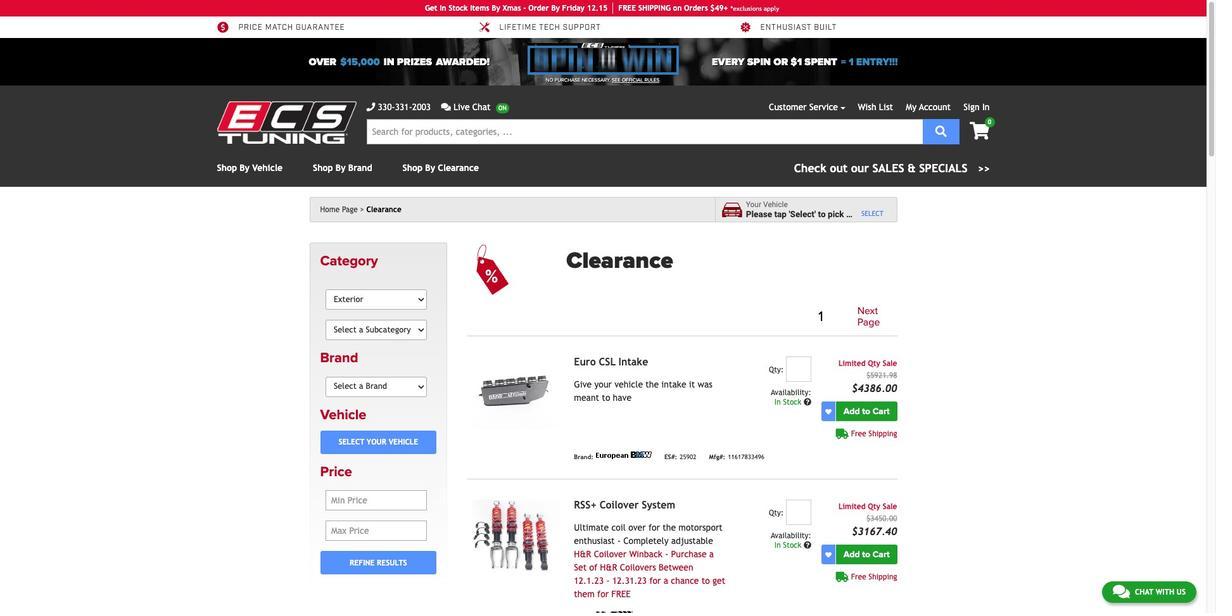 Task type: describe. For each thing, give the bounding box(es) containing it.
order
[[529, 4, 549, 13]]

0
[[988, 118, 992, 125]]

euro csl intake link
[[574, 356, 648, 368]]

your for give
[[595, 380, 612, 390]]

availability: for $4386.00
[[771, 389, 812, 397]]

comments image for live
[[441, 103, 451, 112]]

cart for $4386.00
[[873, 406, 890, 417]]

a inside your vehicle please tap 'select' to pick a vehicle
[[846, 209, 851, 219]]

12.1.23
[[574, 576, 604, 586]]

330-331-2003
[[378, 102, 431, 112]]

0 vertical spatial free
[[618, 4, 636, 13]]

live chat link
[[441, 101, 509, 114]]

intake
[[662, 380, 686, 390]]

*exclusions
[[731, 5, 762, 12]]

search image
[[936, 125, 947, 137]]

es#4430806 - 32132-2 - rss+ coilover system - ultimate coil over for the motorsport enthusiast - completely adjustable - h&r - audi image
[[468, 500, 564, 572]]

csl
[[599, 356, 616, 368]]

spin
[[747, 55, 771, 68]]

0 horizontal spatial h&r
[[574, 549, 591, 560]]

tech
[[539, 23, 561, 32]]

xmas
[[503, 4, 521, 13]]

see
[[612, 77, 621, 83]]

pick
[[828, 209, 844, 219]]

ecs tuning 'spin to win' contest logo image
[[528, 43, 679, 75]]

phone image
[[367, 103, 375, 112]]

guarantee
[[296, 23, 345, 32]]

0 link
[[960, 117, 995, 141]]

enthusiast built
[[761, 23, 837, 32]]

orders
[[684, 4, 708, 13]]

enthusiast
[[574, 536, 615, 546]]

Max Price number field
[[326, 521, 427, 541]]

wish list link
[[858, 102, 893, 112]]

shipping for $4386.00
[[869, 430, 897, 439]]

comments image for chat
[[1113, 584, 1130, 599]]

set
[[574, 563, 587, 573]]

euro
[[574, 356, 596, 368]]

ship
[[638, 4, 654, 13]]

next page
[[858, 305, 880, 329]]

shipping for $3167.40
[[869, 573, 897, 582]]

select for select link
[[862, 210, 884, 217]]

lifetime tech support link
[[478, 22, 601, 33]]

0 vertical spatial brand
[[348, 163, 372, 173]]

in left question circle icon
[[775, 541, 781, 550]]

by for shop by vehicle
[[240, 163, 250, 173]]

'select'
[[789, 209, 816, 219]]

$3167.40
[[852, 526, 897, 538]]

get
[[713, 576, 726, 586]]

no
[[546, 77, 554, 83]]

Min Price number field
[[326, 490, 427, 511]]

330-
[[378, 102, 395, 112]]

please
[[746, 209, 772, 219]]

live chat
[[454, 102, 491, 112]]

1 link
[[811, 307, 831, 327]]

customer
[[769, 102, 807, 112]]

no purchase necessary. see official rules .
[[546, 77, 661, 83]]

winback
[[629, 549, 663, 560]]

apply
[[764, 5, 779, 12]]

limited qty sale $5921.98 $4386.00
[[839, 359, 897, 395]]

get in stock items by xmas - order by friday 12.15
[[425, 4, 608, 13]]

limited for $4386.00
[[839, 359, 866, 368]]

add to cart for $3167.40
[[844, 549, 890, 560]]

vehicle inside your vehicle please tap 'select' to pick a vehicle
[[853, 209, 881, 219]]

shop for shop by brand
[[313, 163, 333, 173]]

wish list
[[858, 102, 893, 112]]

in stock for $4386.00
[[775, 398, 804, 407]]

question circle image
[[804, 399, 812, 406]]

home page link
[[320, 205, 364, 214]]

select for select your vehicle
[[339, 438, 365, 447]]

to down $3167.40 on the bottom
[[862, 549, 871, 560]]

1 inside "paginated product list navigation" navigation
[[819, 308, 824, 325]]

page for home
[[342, 205, 358, 214]]

in right the sign
[[983, 102, 990, 112]]

- right xmas
[[523, 4, 526, 13]]

the inside give your vehicle the intake it was meant to have
[[646, 380, 659, 390]]

vehicle inside your vehicle please tap 'select' to pick a vehicle
[[763, 200, 788, 209]]

shop by vehicle
[[217, 163, 283, 173]]

purchase
[[555, 77, 581, 83]]

shop by clearance
[[403, 163, 479, 173]]

price for price
[[320, 464, 352, 480]]

shop by clearance link
[[403, 163, 479, 173]]

spent
[[805, 55, 837, 68]]

$1
[[791, 55, 802, 68]]

mfg#: 11617833496
[[709, 454, 765, 461]]

Search text field
[[367, 119, 923, 144]]

purchase
[[671, 549, 707, 560]]

every spin or $1 spent = 1 entry!!!
[[712, 55, 898, 68]]

your
[[746, 200, 762, 209]]

select link
[[862, 210, 884, 217]]

specials
[[919, 162, 968, 175]]

chance
[[671, 576, 699, 586]]

home page
[[320, 205, 358, 214]]

in
[[384, 55, 395, 68]]

add to cart button for $4386.00
[[836, 402, 897, 421]]

my account link
[[906, 102, 951, 112]]

shop for shop by vehicle
[[217, 163, 237, 173]]

sales & specials link
[[794, 160, 990, 177]]

intake
[[619, 356, 648, 368]]

free inside 'ultimate coil over for the motorsport enthusiast - completely adjustable h&r coilover winback - purchase a set of h&r coilovers between 12.1.23 - 12.31.23 for a chance to get them for free'
[[612, 589, 631, 599]]

next
[[858, 305, 878, 317]]

by for shop by clearance
[[425, 163, 435, 173]]

was
[[698, 380, 713, 390]]

necessary.
[[582, 77, 611, 83]]

question circle image
[[804, 542, 812, 549]]

paginated product list navigation navigation
[[567, 303, 897, 331]]

add to wish list image for $4386.00
[[825, 408, 832, 415]]

or
[[774, 55, 788, 68]]

2003
[[412, 102, 431, 112]]

0 vertical spatial chat
[[472, 102, 491, 112]]

price for price match guarantee
[[239, 23, 263, 32]]

.
[[660, 77, 661, 83]]

1 vertical spatial a
[[709, 549, 714, 560]]

friday
[[562, 4, 585, 13]]

official
[[622, 77, 643, 83]]

motorsport
[[679, 523, 723, 533]]

to inside give your vehicle the intake it was meant to have
[[602, 393, 610, 403]]

*exclusions apply link
[[731, 3, 779, 13]]

free ship ping on orders $49+ *exclusions apply
[[618, 4, 779, 13]]

wish
[[858, 102, 877, 112]]

in left question circle image
[[775, 398, 781, 407]]

add for $4386.00
[[844, 406, 860, 417]]

shop for shop by clearance
[[403, 163, 423, 173]]

customer service button
[[769, 101, 846, 114]]

by right order
[[551, 4, 560, 13]]

built
[[814, 23, 837, 32]]

rules
[[645, 77, 660, 83]]



Task type: vqa. For each thing, say whether or not it's contained in the screenshot.
Availability: for $3167.40
yes



Task type: locate. For each thing, give the bounding box(es) containing it.
1 vertical spatial add to cart button
[[836, 545, 897, 565]]

limited up $3167.40 on the bottom
[[839, 503, 866, 511]]

add to cart down the $4386.00 at the bottom of page
[[844, 406, 890, 417]]

add down $3167.40 on the bottom
[[844, 549, 860, 560]]

free for $3167.40
[[851, 573, 867, 582]]

refine
[[350, 559, 375, 567]]

over
[[629, 523, 646, 533]]

shipping down the $4386.00 at the bottom of page
[[869, 430, 897, 439]]

comments image
[[441, 103, 451, 112], [1113, 584, 1130, 599]]

1 vertical spatial sale
[[883, 503, 897, 511]]

3 shop from the left
[[403, 163, 423, 173]]

0 vertical spatial free
[[851, 430, 867, 439]]

home
[[320, 205, 340, 214]]

list
[[879, 102, 893, 112]]

h&r - corporate logo image
[[596, 612, 633, 613]]

chat with us link
[[1102, 582, 1197, 603]]

0 vertical spatial shipping
[[869, 430, 897, 439]]

2 shop from the left
[[313, 163, 333, 173]]

for
[[649, 523, 660, 533], [650, 576, 661, 586], [597, 589, 609, 599]]

2 availability: from the top
[[771, 532, 812, 541]]

1 horizontal spatial price
[[320, 464, 352, 480]]

1 qty from the top
[[868, 359, 881, 368]]

1 vertical spatial chat
[[1135, 588, 1154, 597]]

add to wish list image for $3167.40
[[825, 552, 832, 558]]

genuine european bmw - corporate logo image
[[596, 452, 652, 459]]

cart down the $4386.00 at the bottom of page
[[873, 406, 890, 417]]

refine results
[[350, 559, 407, 567]]

0 horizontal spatial 1
[[819, 308, 824, 325]]

for up completely
[[649, 523, 660, 533]]

- down the coil
[[618, 536, 621, 546]]

add to cart down $3167.40 on the bottom
[[844, 549, 890, 560]]

over $15,000 in prizes
[[309, 55, 432, 68]]

a
[[846, 209, 851, 219], [709, 549, 714, 560], [664, 576, 668, 586]]

stock left question circle image
[[783, 398, 802, 407]]

0 vertical spatial availability:
[[771, 389, 812, 397]]

1 vertical spatial free shipping
[[851, 573, 897, 582]]

0 vertical spatial select
[[862, 210, 884, 217]]

1 vertical spatial free
[[851, 573, 867, 582]]

1 vertical spatial page
[[858, 316, 880, 329]]

0 vertical spatial add
[[844, 406, 860, 417]]

qty up $3450.00
[[868, 503, 881, 511]]

1 horizontal spatial vehicle
[[853, 209, 881, 219]]

1 vertical spatial cart
[[873, 549, 890, 560]]

1 add to wish list image from the top
[[825, 408, 832, 415]]

the
[[646, 380, 659, 390], [663, 523, 676, 533]]

to inside your vehicle please tap 'select' to pick a vehicle
[[818, 209, 826, 219]]

qty for $3167.40
[[868, 503, 881, 511]]

free
[[618, 4, 636, 13], [612, 589, 631, 599]]

free down 12.31.23
[[612, 589, 631, 599]]

limited for $3167.40
[[839, 503, 866, 511]]

limited up the $4386.00 at the bottom of page
[[839, 359, 866, 368]]

my account
[[906, 102, 951, 112]]

availability: for $3167.40
[[771, 532, 812, 541]]

over
[[309, 55, 337, 68]]

0 vertical spatial add to cart
[[844, 406, 890, 417]]

0 vertical spatial sale
[[883, 359, 897, 368]]

cart for $3167.40
[[873, 549, 890, 560]]

0 horizontal spatial page
[[342, 205, 358, 214]]

add to cart button for $3167.40
[[836, 545, 897, 565]]

system
[[642, 499, 676, 511]]

euro csl intake
[[574, 356, 648, 368]]

page right the 1 link
[[858, 316, 880, 329]]

0 vertical spatial qty:
[[769, 366, 784, 375]]

account
[[919, 102, 951, 112]]

comments image left live
[[441, 103, 451, 112]]

1 vertical spatial your
[[367, 438, 387, 447]]

1 horizontal spatial a
[[709, 549, 714, 560]]

add to cart button down $3167.40 on the bottom
[[836, 545, 897, 565]]

0 vertical spatial 1
[[849, 55, 854, 68]]

mfg#:
[[709, 454, 726, 461]]

1 horizontal spatial shop
[[313, 163, 333, 173]]

1 vertical spatial shipping
[[869, 573, 897, 582]]

free shipping down $3167.40 on the bottom
[[851, 573, 897, 582]]

every
[[712, 55, 745, 68]]

for right the them
[[597, 589, 609, 599]]

=
[[841, 55, 846, 68]]

price left match
[[239, 23, 263, 32]]

give your vehicle the intake it was meant to have
[[574, 380, 713, 403]]

add for $3167.40
[[844, 549, 860, 560]]

add to cart button down the $4386.00 at the bottom of page
[[836, 402, 897, 421]]

comments image inside live chat link
[[441, 103, 451, 112]]

availability: up question circle image
[[771, 389, 812, 397]]

1 vertical spatial qty:
[[769, 509, 784, 518]]

availability: up question circle icon
[[771, 532, 812, 541]]

clearance
[[438, 163, 479, 173], [366, 205, 402, 214], [567, 247, 673, 274]]

free for $4386.00
[[851, 430, 867, 439]]

select right 'pick'
[[862, 210, 884, 217]]

page inside "paginated product list navigation" navigation
[[858, 316, 880, 329]]

0 vertical spatial in stock
[[775, 398, 804, 407]]

0 vertical spatial the
[[646, 380, 659, 390]]

qty: for $4386.00
[[769, 366, 784, 375]]

coil
[[612, 523, 626, 533]]

limited
[[839, 359, 866, 368], [839, 503, 866, 511]]

between
[[659, 563, 693, 573]]

2 horizontal spatial a
[[846, 209, 851, 219]]

lifetime
[[500, 23, 537, 32]]

2 cart from the top
[[873, 549, 890, 560]]

stock left question circle icon
[[783, 541, 802, 550]]

h&r up set on the bottom left of page
[[574, 549, 591, 560]]

give
[[574, 380, 592, 390]]

by down ecs tuning image
[[240, 163, 250, 173]]

0 vertical spatial for
[[649, 523, 660, 533]]

add to cart
[[844, 406, 890, 417], [844, 549, 890, 560]]

1 vertical spatial vehicle
[[615, 380, 643, 390]]

limited inside limited qty sale $5921.98 $4386.00
[[839, 359, 866, 368]]

1 vertical spatial for
[[650, 576, 661, 586]]

es#25902 - 11617833496 - euro csl intake - give your vehicle the intake it was meant to have - genuine european bmw - bmw image
[[468, 357, 564, 429]]

limited qty sale $3450.00 $3167.40
[[839, 503, 897, 538]]

to left 'pick'
[[818, 209, 826, 219]]

match
[[265, 23, 293, 32]]

qty up $5921.98
[[868, 359, 881, 368]]

0 horizontal spatial select
[[339, 438, 365, 447]]

1 left the next
[[819, 308, 824, 325]]

0 horizontal spatial a
[[664, 576, 668, 586]]

them
[[574, 589, 595, 599]]

by
[[492, 4, 500, 13], [551, 4, 560, 13], [240, 163, 250, 173], [336, 163, 346, 173], [425, 163, 435, 173]]

1 vertical spatial h&r
[[600, 563, 617, 573]]

a right 'pick'
[[846, 209, 851, 219]]

- right 12.1.23
[[607, 576, 610, 586]]

meant
[[574, 393, 599, 403]]

1 qty: from the top
[[769, 366, 784, 375]]

add down the $4386.00 at the bottom of page
[[844, 406, 860, 417]]

1 add from the top
[[844, 406, 860, 417]]

1 vertical spatial add
[[844, 549, 860, 560]]

customer service
[[769, 102, 838, 112]]

cart down $3167.40 on the bottom
[[873, 549, 890, 560]]

1 cart from the top
[[873, 406, 890, 417]]

stock for rss+ coilover system
[[783, 541, 802, 550]]

0 vertical spatial a
[[846, 209, 851, 219]]

1 vertical spatial add to wish list image
[[825, 552, 832, 558]]

price match guarantee
[[239, 23, 345, 32]]

1 free from the top
[[851, 430, 867, 439]]

enthusiast
[[761, 23, 812, 32]]

your right the give
[[595, 380, 612, 390]]

tap
[[774, 209, 787, 219]]

shipping down $3167.40 on the bottom
[[869, 573, 897, 582]]

1 horizontal spatial h&r
[[600, 563, 617, 573]]

2 vertical spatial a
[[664, 576, 668, 586]]

service
[[810, 102, 838, 112]]

0 vertical spatial limited
[[839, 359, 866, 368]]

0 vertical spatial add to wish list image
[[825, 408, 832, 415]]

prizes
[[397, 55, 432, 68]]

by up home page link
[[336, 163, 346, 173]]

refine results link
[[320, 551, 437, 575]]

1 horizontal spatial select
[[862, 210, 884, 217]]

shop by brand
[[313, 163, 372, 173]]

brand
[[348, 163, 372, 173], [320, 350, 358, 366]]

1 horizontal spatial 1
[[849, 55, 854, 68]]

your inside give your vehicle the intake it was meant to have
[[595, 380, 612, 390]]

2 shipping from the top
[[869, 573, 897, 582]]

0 vertical spatial h&r
[[574, 549, 591, 560]]

2 add to cart button from the top
[[836, 545, 897, 565]]

the down 'system'
[[663, 523, 676, 533]]

qty: for $3167.40
[[769, 509, 784, 518]]

1 in stock from the top
[[775, 398, 804, 407]]

coilover down enthusiast
[[594, 549, 627, 560]]

&
[[908, 162, 916, 175]]

0 vertical spatial free shipping
[[851, 430, 897, 439]]

2 horizontal spatial clearance
[[567, 247, 673, 274]]

1 horizontal spatial page
[[858, 316, 880, 329]]

chat right live
[[472, 102, 491, 112]]

free down $3167.40 on the bottom
[[851, 573, 867, 582]]

vehicle up have
[[615, 380, 643, 390]]

- up between
[[665, 549, 669, 560]]

qty inside limited qty sale $5921.98 $4386.00
[[868, 359, 881, 368]]

by left xmas
[[492, 4, 500, 13]]

1 sale from the top
[[883, 359, 897, 368]]

select your vehicle
[[339, 438, 418, 447]]

in stock for $3167.40
[[775, 541, 804, 550]]

0 vertical spatial price
[[239, 23, 263, 32]]

free shipping for $4386.00
[[851, 430, 897, 439]]

1 vertical spatial availability:
[[771, 532, 812, 541]]

your for select
[[367, 438, 387, 447]]

1 availability: from the top
[[771, 389, 812, 397]]

to
[[818, 209, 826, 219], [602, 393, 610, 403], [862, 406, 871, 417], [862, 549, 871, 560], [702, 576, 710, 586]]

2 qty from the top
[[868, 503, 881, 511]]

with
[[1156, 588, 1175, 597]]

1 horizontal spatial chat
[[1135, 588, 1154, 597]]

1 horizontal spatial your
[[595, 380, 612, 390]]

qty inside limited qty sale $3450.00 $3167.40
[[868, 503, 881, 511]]

0 vertical spatial page
[[342, 205, 358, 214]]

0 horizontal spatial price
[[239, 23, 263, 32]]

1 shipping from the top
[[869, 430, 897, 439]]

$3450.00
[[867, 515, 897, 523]]

1 vertical spatial coilover
[[594, 549, 627, 560]]

vehicle right 'pick'
[[853, 209, 881, 219]]

es#:
[[665, 454, 677, 461]]

select your vehicle link
[[320, 431, 437, 454]]

coilover inside 'ultimate coil over for the motorsport enthusiast - completely adjustable h&r coilover winback - purchase a set of h&r coilovers between 12.1.23 - 12.31.23 for a chance to get them for free'
[[594, 549, 627, 560]]

completely
[[624, 536, 669, 546]]

2 free from the top
[[851, 573, 867, 582]]

your up min price number field
[[367, 438, 387, 447]]

for down coilovers
[[650, 576, 661, 586]]

1 horizontal spatial the
[[663, 523, 676, 533]]

stock left items
[[449, 4, 468, 13]]

by down "2003"
[[425, 163, 435, 173]]

enthusiast built link
[[739, 22, 837, 33]]

vehicle inside give your vehicle the intake it was meant to have
[[615, 380, 643, 390]]

1 vertical spatial in stock
[[775, 541, 804, 550]]

1 right = on the top right of page
[[849, 55, 854, 68]]

shopping cart image
[[970, 122, 990, 140]]

sale inside limited qty sale $5921.98 $4386.00
[[883, 359, 897, 368]]

1 horizontal spatial clearance
[[438, 163, 479, 173]]

1 vertical spatial clearance
[[366, 205, 402, 214]]

2 qty: from the top
[[769, 509, 784, 518]]

0 vertical spatial qty
[[868, 359, 881, 368]]

0 vertical spatial stock
[[449, 4, 468, 13]]

page for next
[[858, 316, 880, 329]]

in
[[440, 4, 446, 13], [983, 102, 990, 112], [775, 398, 781, 407], [775, 541, 781, 550]]

sale up $3450.00
[[883, 503, 897, 511]]

1 add to cart button from the top
[[836, 402, 897, 421]]

price up min price number field
[[320, 464, 352, 480]]

1 vertical spatial brand
[[320, 350, 358, 366]]

es#: 25902
[[665, 454, 697, 461]]

0 horizontal spatial the
[[646, 380, 659, 390]]

adjustable
[[671, 536, 713, 546]]

chat left with
[[1135, 588, 1154, 597]]

sale for $4386.00
[[883, 359, 897, 368]]

sale inside limited qty sale $3450.00 $3167.40
[[883, 503, 897, 511]]

select up min price number field
[[339, 438, 365, 447]]

1 vertical spatial qty
[[868, 503, 881, 511]]

by for shop by brand
[[336, 163, 346, 173]]

1 vertical spatial limited
[[839, 503, 866, 511]]

0 horizontal spatial chat
[[472, 102, 491, 112]]

0 horizontal spatial clearance
[[366, 205, 402, 214]]

free down the $4386.00 at the bottom of page
[[851, 430, 867, 439]]

25902
[[680, 454, 697, 461]]

comments image left the chat with us
[[1113, 584, 1130, 599]]

1 vertical spatial stock
[[783, 398, 802, 407]]

0 horizontal spatial comments image
[[441, 103, 451, 112]]

comments image inside the chat with us link
[[1113, 584, 1130, 599]]

1 vertical spatial 1
[[819, 308, 824, 325]]

330-331-2003 link
[[367, 101, 431, 114]]

sales & specials
[[873, 162, 968, 175]]

1 vertical spatial select
[[339, 438, 365, 447]]

free left ship
[[618, 4, 636, 13]]

1 horizontal spatial comments image
[[1113, 584, 1130, 599]]

ultimate coil over for the motorsport enthusiast - completely adjustable h&r coilover winback - purchase a set of h&r coilovers between 12.1.23 - 12.31.23 for a chance to get them for free
[[574, 523, 726, 599]]

ecs tuning image
[[217, 101, 356, 144]]

331-
[[395, 102, 412, 112]]

h&r right of
[[600, 563, 617, 573]]

page right home at the top left of page
[[342, 205, 358, 214]]

$5921.98
[[867, 371, 897, 380]]

0 horizontal spatial vehicle
[[615, 380, 643, 390]]

limited inside limited qty sale $3450.00 $3167.40
[[839, 503, 866, 511]]

qty
[[868, 359, 881, 368], [868, 503, 881, 511]]

2 sale from the top
[[883, 503, 897, 511]]

shop by vehicle link
[[217, 163, 283, 173]]

1 vertical spatial free
[[612, 589, 631, 599]]

2 in stock from the top
[[775, 541, 804, 550]]

0 horizontal spatial shop
[[217, 163, 237, 173]]

2 add to cart from the top
[[844, 549, 890, 560]]

stock for euro csl intake
[[783, 398, 802, 407]]

qty for $4386.00
[[868, 359, 881, 368]]

coilover up the coil
[[600, 499, 639, 511]]

2 horizontal spatial shop
[[403, 163, 423, 173]]

1 add to cart from the top
[[844, 406, 890, 417]]

2 vertical spatial stock
[[783, 541, 802, 550]]

1 limited from the top
[[839, 359, 866, 368]]

2 add to wish list image from the top
[[825, 552, 832, 558]]

1 vertical spatial price
[[320, 464, 352, 480]]

add to cart for $4386.00
[[844, 406, 890, 417]]

to left have
[[602, 393, 610, 403]]

2 limited from the top
[[839, 503, 866, 511]]

free
[[851, 430, 867, 439], [851, 573, 867, 582]]

add to wish list image
[[825, 408, 832, 415], [825, 552, 832, 558]]

h&r
[[574, 549, 591, 560], [600, 563, 617, 573]]

2 vertical spatial for
[[597, 589, 609, 599]]

2 vertical spatial clearance
[[567, 247, 673, 274]]

1 vertical spatial add to cart
[[844, 549, 890, 560]]

0 vertical spatial coilover
[[600, 499, 639, 511]]

a right purchase at right
[[709, 549, 714, 560]]

the left intake
[[646, 380, 659, 390]]

0 vertical spatial clearance
[[438, 163, 479, 173]]

0 vertical spatial comments image
[[441, 103, 451, 112]]

0 vertical spatial cart
[[873, 406, 890, 417]]

0 vertical spatial add to cart button
[[836, 402, 897, 421]]

to down the $4386.00 at the bottom of page
[[862, 406, 871, 417]]

brand:
[[574, 454, 594, 461]]

1 shop from the left
[[217, 163, 237, 173]]

a down between
[[664, 576, 668, 586]]

0 horizontal spatial your
[[367, 438, 387, 447]]

1 vertical spatial the
[[663, 523, 676, 533]]

2 free shipping from the top
[[851, 573, 897, 582]]

0 vertical spatial vehicle
[[853, 209, 881, 219]]

to inside 'ultimate coil over for the motorsport enthusiast - completely adjustable h&r coilover winback - purchase a set of h&r coilovers between 12.1.23 - 12.31.23 for a chance to get them for free'
[[702, 576, 710, 586]]

in right get
[[440, 4, 446, 13]]

1 vertical spatial comments image
[[1113, 584, 1130, 599]]

2 add from the top
[[844, 549, 860, 560]]

sale up $5921.98
[[883, 359, 897, 368]]

0 vertical spatial your
[[595, 380, 612, 390]]

items
[[470, 4, 490, 13]]

free shipping down the $4386.00 at the bottom of page
[[851, 430, 897, 439]]

results
[[377, 559, 407, 567]]

us
[[1177, 588, 1186, 597]]

shipping
[[869, 430, 897, 439], [869, 573, 897, 582]]

$15,000
[[340, 55, 380, 68]]

the inside 'ultimate coil over for the motorsport enthusiast - completely adjustable h&r coilover winback - purchase a set of h&r coilovers between 12.1.23 - 12.31.23 for a chance to get them for free'
[[663, 523, 676, 533]]

lifetime tech support
[[500, 23, 601, 32]]

$49+
[[710, 4, 728, 13]]

stock
[[449, 4, 468, 13], [783, 398, 802, 407], [783, 541, 802, 550]]

1 free shipping from the top
[[851, 430, 897, 439]]

sale for $3167.40
[[883, 503, 897, 511]]

free shipping for $3167.40
[[851, 573, 897, 582]]

None number field
[[786, 357, 812, 382], [786, 500, 812, 525], [786, 357, 812, 382], [786, 500, 812, 525]]

to left get on the right bottom of the page
[[702, 576, 710, 586]]

rss+
[[574, 499, 597, 511]]



